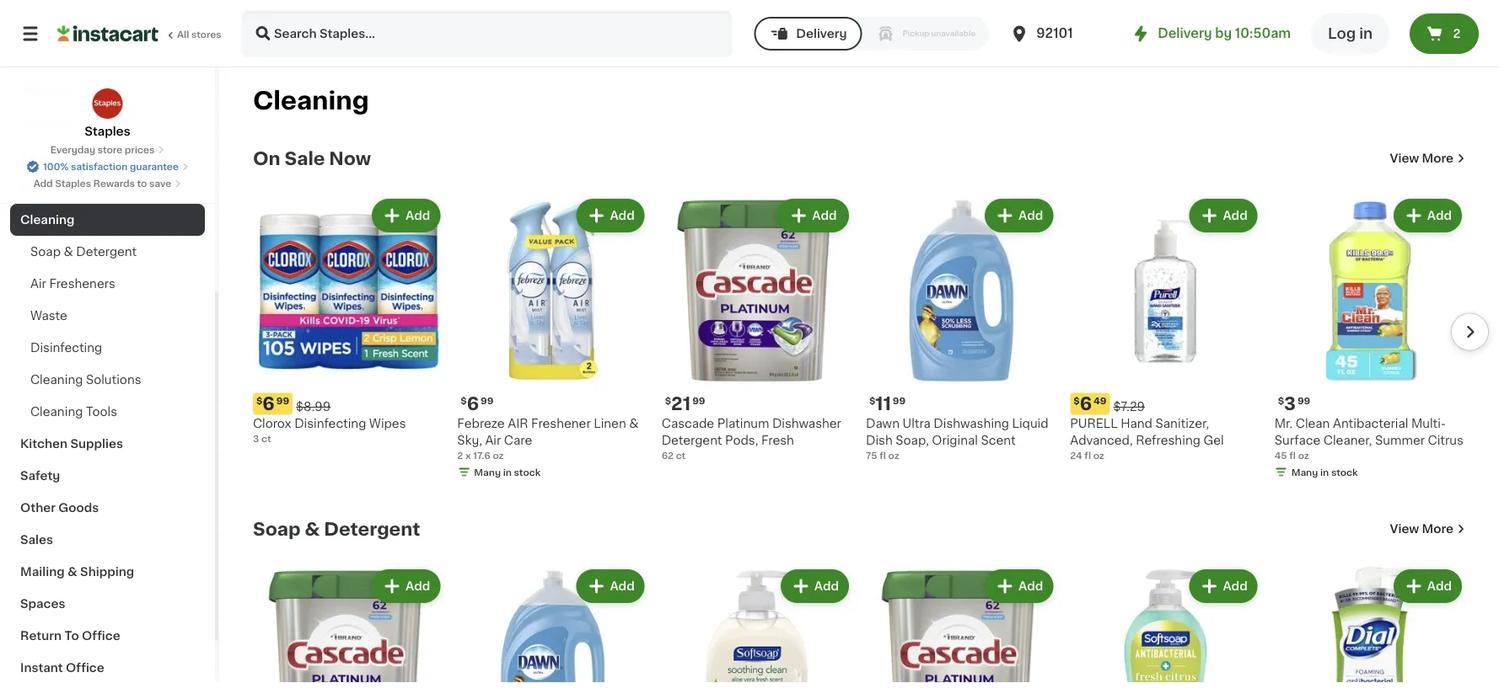 Task type: describe. For each thing, give the bounding box(es) containing it.
$6.99 original price: $8.99 element
[[253, 393, 444, 415]]

on sale now
[[253, 150, 371, 167]]

safety
[[20, 471, 60, 482]]

92101 button
[[1010, 10, 1111, 57]]

scent
[[981, 435, 1016, 446]]

refreshing
[[1136, 435, 1201, 446]]

62
[[662, 451, 674, 460]]

dishwasher
[[772, 418, 842, 430]]

0 vertical spatial soap & detergent link
[[10, 236, 205, 268]]

multi-
[[1412, 418, 1446, 430]]

2 $ 6 99 from the left
[[461, 395, 494, 413]]

delivery for delivery by 10:50am
[[1158, 27, 1212, 40]]

dawn
[[866, 418, 900, 430]]

more for on sale now
[[1422, 153, 1454, 164]]

febreze air freshener linen & sky, air care 2 x 17.6 oz
[[457, 418, 639, 460]]

item carousel region
[[229, 189, 1489, 493]]

1 vertical spatial soap & detergent link
[[253, 520, 420, 540]]

dish
[[866, 435, 893, 446]]

sanitizer,
[[1156, 418, 1209, 430]]

fl for dish
[[880, 451, 886, 460]]

ct inside cascade platinum dishwasher detergent pods, fresh 62 ct
[[676, 451, 686, 460]]

$ 21 99
[[665, 395, 705, 413]]

1 horizontal spatial soap & detergent
[[253, 521, 420, 538]]

log in
[[1328, 27, 1373, 41]]

food & drink
[[20, 150, 99, 162]]

by
[[1216, 27, 1232, 40]]

x
[[465, 451, 471, 460]]

liquid
[[1012, 418, 1049, 430]]

fl inside purell hand sanitizer, advanced, refreshing gel 24 fl oz
[[1085, 451, 1091, 460]]

save
[[149, 179, 171, 188]]

cleaning solutions link
[[10, 364, 205, 396]]

$ 11 99
[[870, 395, 906, 413]]

more for soap & detergent
[[1422, 524, 1454, 536]]

view more link for now
[[1390, 150, 1466, 167]]

delivery by 10:50am
[[1158, 27, 1291, 40]]

office inside "link"
[[82, 631, 120, 643]]

service type group
[[754, 17, 989, 51]]

$6.49 original price: $7.29 element
[[1070, 393, 1261, 415]]

supplies
[[70, 439, 123, 450]]

guarantee
[[130, 162, 179, 172]]

add staples rewards to save link
[[33, 177, 182, 191]]

1 vertical spatial office
[[66, 663, 104, 675]]

tools
[[86, 406, 117, 418]]

$ for cascade platinum dishwasher detergent pods, fresh
[[665, 396, 671, 406]]

citrus
[[1428, 435, 1464, 446]]

log in button
[[1311, 13, 1390, 54]]

disinfecting link
[[10, 332, 205, 364]]

$7.29
[[1114, 401, 1145, 413]]

24
[[1070, 451, 1083, 460]]

mailing
[[20, 567, 65, 579]]

view for soap & detergent
[[1390, 524, 1420, 536]]

air fresheners
[[30, 278, 115, 290]]

waste link
[[10, 300, 205, 332]]

spaces link
[[10, 589, 205, 621]]

3 inside clorox disinfecting wipes 3 ct
[[253, 434, 259, 443]]

kitchen supplies link
[[10, 428, 205, 460]]

$ for febreze air freshener linen & sky, air care
[[461, 396, 467, 406]]

100% satisfaction guarantee button
[[26, 157, 189, 174]]

oz inside dawn ultra dishwashing liquid dish soap, original scent 75 fl oz
[[889, 451, 900, 460]]

2 vertical spatial detergent
[[324, 521, 420, 538]]

fresheners
[[49, 278, 115, 290]]

stock for 6
[[514, 468, 541, 477]]

0 vertical spatial staples
[[85, 126, 130, 137]]

ct inside clorox disinfecting wipes 3 ct
[[261, 434, 271, 443]]

fresh
[[762, 435, 794, 446]]

food
[[20, 150, 51, 162]]

fl for surface
[[1290, 451, 1296, 460]]

purell hand sanitizer, advanced, refreshing gel 24 fl oz
[[1070, 418, 1224, 460]]

product group containing 11
[[866, 196, 1057, 462]]

all
[[177, 30, 189, 39]]

return
[[20, 631, 62, 643]]

2 6 from the left
[[467, 395, 479, 413]]

1 $ from the left
[[256, 396, 263, 406]]

Search field
[[243, 12, 731, 56]]

0 vertical spatial 3
[[1284, 395, 1296, 413]]

1 horizontal spatial soap
[[253, 521, 301, 538]]

food & drink link
[[10, 140, 205, 172]]

instant office
[[20, 663, 104, 675]]

everyday store prices
[[50, 145, 155, 155]]

instant office link
[[10, 653, 205, 684]]

hand
[[1121, 418, 1153, 430]]

instacart logo image
[[57, 24, 159, 44]]

$ 6 49
[[1074, 395, 1107, 413]]

soap & detergent inside "link"
[[30, 246, 137, 258]]

sales
[[20, 535, 53, 546]]

dishwashing
[[934, 418, 1009, 430]]

rewards
[[93, 179, 135, 188]]

cleaner,
[[1324, 435, 1372, 446]]

surface
[[1275, 435, 1321, 446]]

sky,
[[457, 435, 482, 446]]

summer
[[1376, 435, 1425, 446]]

shipping link
[[10, 76, 205, 108]]

& for the food & drink "link"
[[54, 150, 64, 162]]

safety link
[[10, 460, 205, 493]]

mailing & shipping
[[20, 567, 134, 579]]

delivery button
[[754, 17, 862, 51]]

oz inside mr. clean antibacterial multi- surface cleaner, summer citrus 45 fl oz
[[1298, 451, 1310, 460]]

to
[[137, 179, 147, 188]]

other
[[20, 503, 56, 514]]

cascade
[[662, 418, 714, 430]]

clorox
[[253, 418, 291, 430]]

linen
[[594, 418, 626, 430]]

advanced,
[[1070, 435, 1133, 446]]

2 inside "febreze air freshener linen & sky, air care 2 x 17.6 oz"
[[457, 451, 463, 460]]

add staples rewards to save
[[33, 179, 171, 188]]

& inside "febreze air freshener linen & sky, air care 2 x 17.6 oz"
[[629, 418, 639, 430]]

11
[[876, 395, 891, 413]]

$ for dawn ultra dishwashing liquid dish soap, original scent
[[870, 396, 876, 406]]

sales link
[[10, 525, 205, 557]]

stock for 3
[[1332, 468, 1358, 477]]

furniture link
[[10, 108, 205, 140]]

2 button
[[1410, 13, 1479, 54]]

cleaning tools link
[[10, 396, 205, 428]]

view for on sale now
[[1390, 153, 1420, 164]]

many for 6
[[474, 468, 501, 477]]

instant
[[20, 663, 63, 675]]

satisfaction
[[71, 162, 128, 172]]

oz inside purell hand sanitizer, advanced, refreshing gel 24 fl oz
[[1094, 451, 1105, 460]]



Task type: vqa. For each thing, say whether or not it's contained in the screenshot.
the $3.99
no



Task type: locate. For each thing, give the bounding box(es) containing it.
1 oz from the left
[[889, 451, 900, 460]]

2 view more from the top
[[1390, 524, 1454, 536]]

1 horizontal spatial 6
[[467, 395, 479, 413]]

mr. clean antibacterial multi- surface cleaner, summer citrus 45 fl oz
[[1275, 418, 1464, 460]]

disinfecting down waste
[[30, 342, 102, 354]]

2 horizontal spatial fl
[[1290, 451, 1296, 460]]

furniture
[[20, 118, 76, 130]]

fl right 45
[[1290, 451, 1296, 460]]

$ inside $ 21 99
[[665, 396, 671, 406]]

fl inside dawn ultra dishwashing liquid dish soap, original scent 75 fl oz
[[880, 451, 886, 460]]

ct right 62
[[676, 451, 686, 460]]

stores
[[191, 30, 222, 39]]

4 99 from the left
[[693, 396, 705, 406]]

2 horizontal spatial in
[[1360, 27, 1373, 41]]

oz
[[889, 451, 900, 460], [493, 451, 504, 460], [1094, 451, 1105, 460], [1298, 451, 1310, 460]]

view more for on sale now
[[1390, 153, 1454, 164]]

many down 17.6
[[474, 468, 501, 477]]

1 stock from the left
[[514, 468, 541, 477]]

soap & detergent link
[[10, 236, 205, 268], [253, 520, 420, 540]]

99 up clorox
[[276, 396, 289, 406]]

shipping up furniture at the left top of page
[[20, 86, 74, 98]]

cleaning link
[[10, 204, 205, 236]]

1 vertical spatial more
[[1422, 524, 1454, 536]]

0 horizontal spatial fl
[[880, 451, 886, 460]]

1 horizontal spatial 3
[[1284, 395, 1296, 413]]

6 $ from the left
[[1278, 396, 1284, 406]]

$ inside $ 11 99
[[870, 396, 876, 406]]

in down cleaner,
[[1321, 468, 1329, 477]]

3 down clorox
[[253, 434, 259, 443]]

view more link for detergent
[[1390, 521, 1466, 538]]

0 horizontal spatial ct
[[261, 434, 271, 443]]

0 horizontal spatial air
[[30, 278, 46, 290]]

& for topmost soap & detergent "link"
[[64, 246, 73, 258]]

17.6
[[473, 451, 491, 460]]

kitchen
[[20, 439, 68, 450]]

$ up clorox
[[256, 396, 263, 406]]

oz down surface
[[1298, 451, 1310, 460]]

prices
[[125, 145, 155, 155]]

many down surface
[[1292, 468, 1318, 477]]

many in stock for 3
[[1292, 468, 1358, 477]]

air
[[508, 418, 528, 430]]

0 vertical spatial soap
[[30, 246, 61, 258]]

$8.99
[[296, 401, 331, 413]]

1 many from the left
[[474, 468, 501, 477]]

0 horizontal spatial soap & detergent
[[30, 246, 137, 258]]

6 up febreze
[[467, 395, 479, 413]]

return to office
[[20, 631, 120, 643]]

febreze
[[457, 418, 505, 430]]

in down care
[[503, 468, 512, 477]]

0 vertical spatial more
[[1422, 153, 1454, 164]]

$ up febreze
[[461, 396, 467, 406]]

1 view more link from the top
[[1390, 150, 1466, 167]]

100% satisfaction guarantee
[[43, 162, 179, 172]]

oz down dish on the bottom right of the page
[[889, 451, 900, 460]]

product group
[[253, 196, 444, 446], [457, 196, 648, 483], [662, 196, 853, 462], [866, 196, 1057, 462], [1070, 196, 1261, 462], [1275, 196, 1466, 483], [253, 567, 444, 684], [457, 567, 648, 684], [662, 567, 853, 684], [866, 567, 1057, 684], [1070, 567, 1261, 684], [1275, 567, 1466, 684]]

2 view more link from the top
[[1390, 521, 1466, 538]]

1 horizontal spatial stock
[[1332, 468, 1358, 477]]

2 horizontal spatial detergent
[[662, 435, 722, 446]]

staples down 100%
[[55, 179, 91, 188]]

product group containing 21
[[662, 196, 853, 462]]

10:50am
[[1235, 27, 1291, 40]]

1 horizontal spatial $ 6 99
[[461, 395, 494, 413]]

1 horizontal spatial in
[[1321, 468, 1329, 477]]

many in stock
[[474, 468, 541, 477], [1292, 468, 1358, 477]]

stock down care
[[514, 468, 541, 477]]

0 vertical spatial detergent
[[76, 246, 137, 258]]

add
[[33, 179, 53, 188], [406, 210, 430, 222], [610, 210, 635, 222], [814, 210, 839, 222], [1019, 210, 1044, 222], [1223, 210, 1248, 222], [1428, 210, 1452, 222], [406, 581, 430, 593], [610, 581, 635, 593], [814, 581, 839, 593], [1019, 581, 1044, 593], [1223, 581, 1248, 593], [1428, 581, 1452, 593]]

0 vertical spatial air
[[30, 278, 46, 290]]

oz right 17.6
[[493, 451, 504, 460]]

cleaning up kitchen
[[30, 406, 83, 418]]

$ up mr.
[[1278, 396, 1284, 406]]

to
[[64, 631, 79, 643]]

99
[[276, 396, 289, 406], [893, 396, 906, 406], [481, 396, 494, 406], [693, 396, 705, 406], [1298, 396, 1311, 406]]

shipping inside mailing & shipping link
[[80, 567, 134, 579]]

1 horizontal spatial many
[[1292, 468, 1318, 477]]

shipping up spaces link
[[80, 567, 134, 579]]

log
[[1328, 27, 1356, 41]]

6 up clorox
[[263, 395, 275, 413]]

staples link
[[85, 88, 130, 140]]

$
[[256, 396, 263, 406], [870, 396, 876, 406], [461, 396, 467, 406], [665, 396, 671, 406], [1074, 396, 1080, 406], [1278, 396, 1284, 406]]

clean
[[1296, 418, 1330, 430]]

air inside "air fresheners" link
[[30, 278, 46, 290]]

1 horizontal spatial shipping
[[80, 567, 134, 579]]

$ left 49
[[1074, 396, 1080, 406]]

99 inside $ 11 99
[[893, 396, 906, 406]]

1 horizontal spatial 2
[[1453, 28, 1461, 40]]

freshener
[[531, 418, 591, 430]]

99 inside $ 21 99
[[693, 396, 705, 406]]

2 many from the left
[[1292, 468, 1318, 477]]

all stores link
[[57, 10, 223, 57]]

original
[[932, 435, 978, 446]]

0 vertical spatial view
[[1390, 153, 1420, 164]]

2 more from the top
[[1422, 524, 1454, 536]]

0 horizontal spatial 6
[[263, 395, 275, 413]]

$ 6 99 up febreze
[[461, 395, 494, 413]]

everyday
[[50, 145, 95, 155]]

0 horizontal spatial $ 6 99
[[256, 395, 289, 413]]

in for 6
[[503, 468, 512, 477]]

0 vertical spatial office
[[82, 631, 120, 643]]

0 horizontal spatial in
[[503, 468, 512, 477]]

many in stock for 6
[[474, 468, 541, 477]]

oz down the advanced,
[[1094, 451, 1105, 460]]

purell
[[1070, 418, 1118, 430]]

platinum
[[717, 418, 769, 430]]

gel
[[1204, 435, 1224, 446]]

view more
[[1390, 153, 1454, 164], [1390, 524, 1454, 536]]

many for 3
[[1292, 468, 1318, 477]]

cascade platinum dishwasher detergent pods, fresh 62 ct
[[662, 418, 842, 460]]

air up waste
[[30, 278, 46, 290]]

store
[[98, 145, 122, 155]]

delivery inside button
[[796, 28, 847, 40]]

99 for cascade platinum dishwasher detergent pods, fresh
[[693, 396, 705, 406]]

1 vertical spatial soap
[[253, 521, 301, 538]]

in for 3
[[1321, 468, 1329, 477]]

now
[[329, 150, 371, 167]]

0 horizontal spatial 3
[[253, 434, 259, 443]]

3 fl from the left
[[1290, 451, 1296, 460]]

air inside "febreze air freshener linen & sky, air care 2 x 17.6 oz"
[[485, 435, 501, 446]]

3 6 from the left
[[1080, 395, 1092, 413]]

0 vertical spatial view more link
[[1390, 150, 1466, 167]]

6 for purell
[[1080, 395, 1092, 413]]

shipping inside 'shipping' 'link'
[[20, 86, 74, 98]]

delivery
[[1158, 27, 1212, 40], [796, 28, 847, 40]]

0 horizontal spatial many
[[474, 468, 501, 477]]

1 vertical spatial view
[[1390, 524, 1420, 536]]

ultra
[[903, 418, 931, 430]]

air fresheners link
[[10, 268, 205, 300]]

mailing & shipping link
[[10, 557, 205, 589]]

wipes
[[369, 418, 406, 430]]

disinfecting
[[30, 342, 102, 354], [294, 418, 366, 430]]

1 view from the top
[[1390, 153, 1420, 164]]

1 horizontal spatial disinfecting
[[294, 418, 366, 430]]

4 $ from the left
[[665, 396, 671, 406]]

$ up "dawn" in the right of the page
[[870, 396, 876, 406]]

in inside button
[[1360, 27, 1373, 41]]

antibacterial
[[1333, 418, 1409, 430]]

office right to
[[82, 631, 120, 643]]

oz inside "febreze air freshener linen & sky, air care 2 x 17.6 oz"
[[493, 451, 504, 460]]

solutions
[[86, 374, 141, 386]]

2 fl from the left
[[1085, 451, 1091, 460]]

air up 17.6
[[485, 435, 501, 446]]

fl right the "75"
[[880, 451, 886, 460]]

0 vertical spatial shipping
[[20, 86, 74, 98]]

$ for mr. clean antibacterial multi- surface cleaner, summer citrus
[[1278, 396, 1284, 406]]

2 view from the top
[[1390, 524, 1420, 536]]

0 horizontal spatial stock
[[514, 468, 541, 477]]

cleaning tools
[[30, 406, 117, 418]]

$ 6 99 up clorox
[[256, 395, 289, 413]]

6 for clorox
[[263, 395, 275, 413]]

99 inside the $ 3 99
[[1298, 396, 1311, 406]]

disinfecting down $8.99
[[294, 418, 366, 430]]

0 horizontal spatial delivery
[[796, 28, 847, 40]]

shipping
[[20, 86, 74, 98], [80, 567, 134, 579]]

1 vertical spatial shipping
[[80, 567, 134, 579]]

3 oz from the left
[[1094, 451, 1105, 460]]

many
[[474, 468, 501, 477], [1292, 468, 1318, 477]]

2
[[1453, 28, 1461, 40], [457, 451, 463, 460]]

cleaning
[[253, 89, 369, 113], [20, 214, 75, 226], [30, 374, 83, 386], [30, 406, 83, 418]]

3 99 from the left
[[481, 396, 494, 406]]

99 up febreze
[[481, 396, 494, 406]]

1 horizontal spatial fl
[[1085, 451, 1091, 460]]

1 fl from the left
[[880, 451, 886, 460]]

6
[[263, 395, 275, 413], [467, 395, 479, 413], [1080, 395, 1092, 413]]

1 vertical spatial view more
[[1390, 524, 1454, 536]]

1 vertical spatial staples
[[55, 179, 91, 188]]

staples up everyday store prices link
[[85, 126, 130, 137]]

0 vertical spatial 2
[[1453, 28, 1461, 40]]

clorox disinfecting wipes 3 ct
[[253, 418, 406, 443]]

3 up mr.
[[1284, 395, 1296, 413]]

disinfecting inside clorox disinfecting wipes 3 ct
[[294, 418, 366, 430]]

many in stock down cleaner,
[[1292, 468, 1358, 477]]

cleaning solutions
[[30, 374, 141, 386]]

$ inside the $ 3 99
[[1278, 396, 1284, 406]]

3 $ from the left
[[461, 396, 467, 406]]

view more link
[[1390, 150, 1466, 167], [1390, 521, 1466, 538]]

0 horizontal spatial 2
[[457, 451, 463, 460]]

2 stock from the left
[[1332, 468, 1358, 477]]

99 right the 11
[[893, 396, 906, 406]]

stock
[[514, 468, 541, 477], [1332, 468, 1358, 477]]

1 horizontal spatial detergent
[[324, 521, 420, 538]]

everyday store prices link
[[50, 143, 165, 157]]

stock down cleaner,
[[1332, 468, 1358, 477]]

cleaning down bags
[[20, 214, 75, 226]]

soap & detergent
[[30, 246, 137, 258], [253, 521, 420, 538]]

waste
[[30, 310, 67, 322]]

2 oz from the left
[[493, 451, 504, 460]]

1 horizontal spatial many in stock
[[1292, 468, 1358, 477]]

1 vertical spatial 2
[[457, 451, 463, 460]]

1 horizontal spatial ct
[[676, 451, 686, 460]]

6 left 49
[[1080, 395, 1092, 413]]

0 vertical spatial soap & detergent
[[30, 246, 137, 258]]

5 99 from the left
[[1298, 396, 1311, 406]]

0 horizontal spatial soap
[[30, 246, 61, 258]]

1 99 from the left
[[276, 396, 289, 406]]

1 vertical spatial detergent
[[662, 435, 722, 446]]

in right log
[[1360, 27, 1373, 41]]

2 inside button
[[1453, 28, 1461, 40]]

2 $ from the left
[[870, 396, 876, 406]]

1 vertical spatial soap & detergent
[[253, 521, 420, 538]]

on
[[253, 150, 281, 167]]

1 $ 6 99 from the left
[[256, 395, 289, 413]]

bags
[[20, 182, 51, 194]]

75
[[866, 451, 878, 460]]

2 horizontal spatial 6
[[1080, 395, 1092, 413]]

1 horizontal spatial soap & detergent link
[[253, 520, 420, 540]]

$ up the cascade
[[665, 396, 671, 406]]

1 vertical spatial ct
[[676, 451, 686, 460]]

delivery for delivery
[[796, 28, 847, 40]]

staples logo image
[[92, 88, 124, 120]]

detergent inside cascade platinum dishwasher detergent pods, fresh 62 ct
[[662, 435, 722, 446]]

99 for dawn ultra dishwashing liquid dish soap, original scent
[[893, 396, 906, 406]]

add button
[[374, 201, 439, 231], [578, 201, 643, 231], [782, 201, 848, 231], [987, 201, 1052, 231], [1191, 201, 1256, 231], [1396, 201, 1461, 231], [374, 572, 439, 602], [578, 572, 643, 602], [782, 572, 848, 602], [987, 572, 1052, 602], [1191, 572, 1256, 602], [1396, 572, 1461, 602]]

0 horizontal spatial soap & detergent link
[[10, 236, 205, 268]]

fl right 24
[[1085, 451, 1091, 460]]

2 99 from the left
[[893, 396, 906, 406]]

1 horizontal spatial delivery
[[1158, 27, 1212, 40]]

0 horizontal spatial disinfecting
[[30, 342, 102, 354]]

return to office link
[[10, 621, 205, 653]]

cleaning up cleaning tools
[[30, 374, 83, 386]]

1 vertical spatial air
[[485, 435, 501, 446]]

fl inside mr. clean antibacterial multi- surface cleaner, summer citrus 45 fl oz
[[1290, 451, 1296, 460]]

ct
[[261, 434, 271, 443], [676, 451, 686, 460]]

99 for mr. clean antibacterial multi- surface cleaner, summer citrus
[[1298, 396, 1311, 406]]

more
[[1422, 153, 1454, 164], [1422, 524, 1454, 536]]

2 many in stock from the left
[[1292, 468, 1358, 477]]

4 oz from the left
[[1298, 451, 1310, 460]]

& for mailing & shipping link at the left bottom of the page
[[67, 567, 77, 579]]

0 horizontal spatial shipping
[[20, 86, 74, 98]]

0 horizontal spatial detergent
[[76, 246, 137, 258]]

0 vertical spatial ct
[[261, 434, 271, 443]]

1 more from the top
[[1422, 153, 1454, 164]]

1 6 from the left
[[263, 395, 275, 413]]

1 horizontal spatial air
[[485, 435, 501, 446]]

on sale now link
[[253, 148, 371, 169]]

99 up clean
[[1298, 396, 1311, 406]]

view more for soap & detergent
[[1390, 524, 1454, 536]]

$ 3 99
[[1278, 395, 1311, 413]]

99 for febreze air freshener linen & sky, air care
[[481, 396, 494, 406]]

0 vertical spatial view more
[[1390, 153, 1454, 164]]

49
[[1094, 396, 1107, 406]]

$ inside the $ 6 49
[[1074, 396, 1080, 406]]

dawn ultra dishwashing liquid dish soap, original scent 75 fl oz
[[866, 418, 1049, 460]]

$ 6 99 inside $6.99 original price: $8.99 element
[[256, 395, 289, 413]]

many in stock down 17.6
[[474, 468, 541, 477]]

product group containing 3
[[1275, 196, 1466, 483]]

None search field
[[241, 10, 732, 57]]

1 view more from the top
[[1390, 153, 1454, 164]]

drink
[[67, 150, 99, 162]]

1 many in stock from the left
[[474, 468, 541, 477]]

0 horizontal spatial many in stock
[[474, 468, 541, 477]]

5 $ from the left
[[1074, 396, 1080, 406]]

office down to
[[66, 663, 104, 675]]

ct down clorox
[[261, 434, 271, 443]]

1 vertical spatial 3
[[253, 434, 259, 443]]

1 vertical spatial disinfecting
[[294, 418, 366, 430]]

mr.
[[1275, 418, 1293, 430]]

99 right the 21
[[693, 396, 705, 406]]

0 vertical spatial disinfecting
[[30, 342, 102, 354]]

cleaning up on sale now
[[253, 89, 369, 113]]

1 vertical spatial view more link
[[1390, 521, 1466, 538]]



